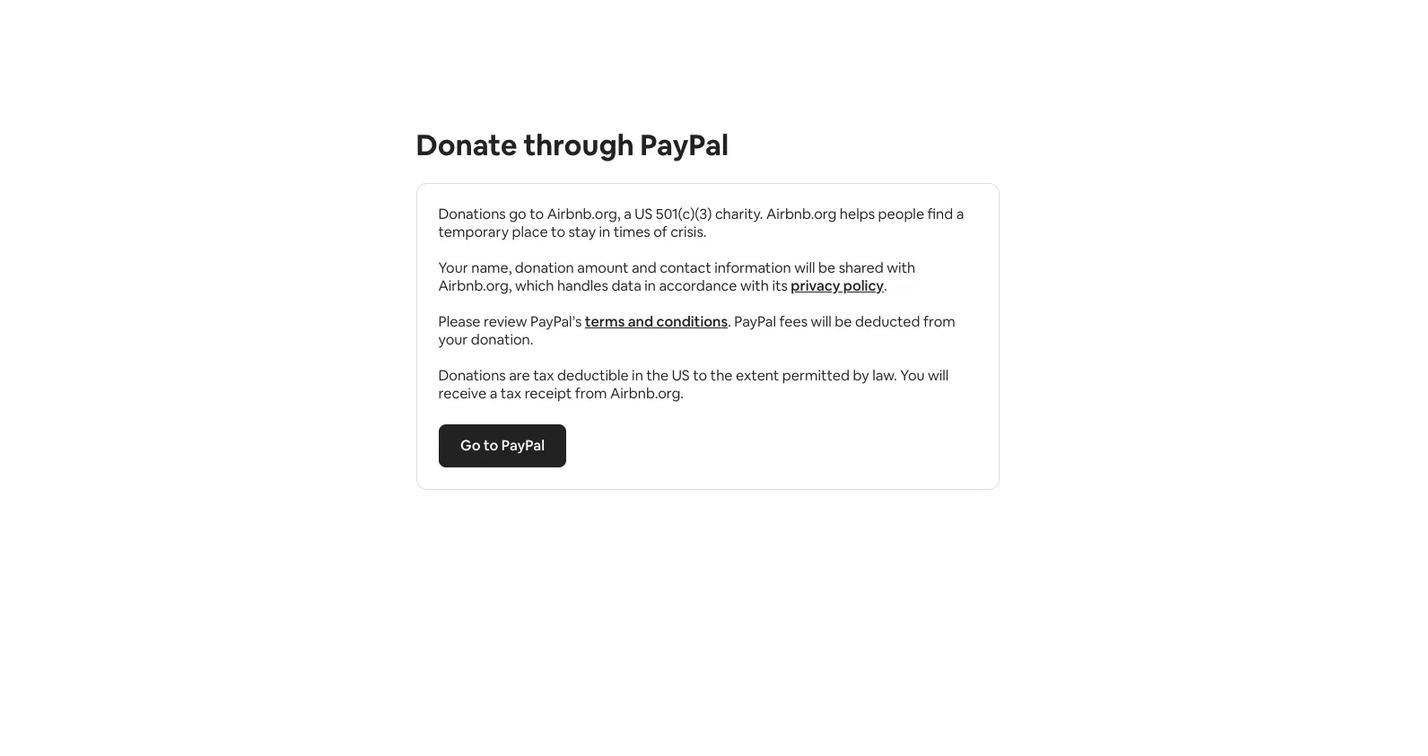 Task type: locate. For each thing, give the bounding box(es) containing it.
people
[[878, 205, 925, 224]]

place
[[512, 223, 548, 241]]

will inside your name, donation amount and contact information will be shared with airbnb.org , which handles data in accordance with its privacy policy .
[[795, 259, 815, 277]]

2 donations from the top
[[438, 366, 506, 385]]

tax right are
[[533, 366, 554, 385]]

will inside . paypal fees will be deducted from your donation.
[[811, 312, 832, 331]]

1 horizontal spatial in
[[632, 366, 643, 385]]

airbnb.org up amount
[[547, 205, 618, 224]]

be left shared
[[819, 259, 836, 277]]

2 vertical spatial will
[[928, 366, 949, 385]]

0 horizontal spatial ,
[[509, 276, 512, 295]]

donate
[[416, 127, 518, 163]]

2 vertical spatial in
[[632, 366, 643, 385]]

amount
[[577, 259, 629, 277]]

will right you
[[928, 366, 949, 385]]

, inside your name, donation amount and contact information will be shared with airbnb.org , which handles data in accordance with its privacy policy .
[[509, 276, 512, 295]]

. inside . paypal fees will be deducted from your donation.
[[728, 312, 731, 331]]

1 vertical spatial from
[[575, 384, 607, 403]]

a right find
[[957, 205, 964, 224]]

airbnb.org .
[[610, 384, 684, 403]]

0 vertical spatial from
[[924, 312, 956, 331]]

airbnb.org up please
[[438, 276, 509, 295]]

the
[[647, 366, 669, 385], [711, 366, 733, 385]]

a
[[624, 205, 632, 224], [957, 205, 964, 224], [490, 384, 498, 403]]

be
[[819, 259, 836, 277], [835, 312, 852, 331]]

handles
[[557, 276, 609, 295]]

airbnb.org down the terms and conditions link
[[610, 384, 681, 403]]

1 vertical spatial will
[[811, 312, 832, 331]]

us
[[635, 205, 653, 224], [672, 366, 690, 385]]

tax left 'receipt'
[[501, 384, 522, 403]]

. down accordance on the top of page
[[728, 312, 731, 331]]

0 vertical spatial .
[[884, 276, 887, 295]]

paypal left the fees
[[735, 312, 776, 331]]

terms and conditions link
[[585, 312, 728, 331]]

be down privacy policy link
[[835, 312, 852, 331]]

fees
[[779, 312, 808, 331]]

with
[[887, 259, 916, 277], [740, 276, 769, 295]]

from right the deducted
[[924, 312, 956, 331]]

0 vertical spatial donations
[[438, 205, 506, 224]]

0 vertical spatial and
[[632, 259, 657, 277]]

1 horizontal spatial the
[[711, 366, 733, 385]]

and right the terms
[[628, 312, 654, 331]]

will inside donations are tax deductible in the us to the extent permitted by law. you will receive a tax receipt from
[[928, 366, 949, 385]]

the down the terms and conditions link
[[647, 366, 669, 385]]

donations inside donations are tax deductible in the us to the extent permitted by law. you will receive a tax receipt from
[[438, 366, 506, 385]]

1 horizontal spatial paypal
[[640, 127, 729, 163]]

0 horizontal spatial paypal
[[501, 436, 544, 455]]

airbnb.org inside your name, donation amount and contact information will be shared with airbnb.org , which handles data in accordance with its privacy policy .
[[438, 276, 509, 295]]

from right 'receipt'
[[575, 384, 607, 403]]

. right shared
[[884, 276, 887, 295]]

us inside donations are tax deductible in the us to the extent permitted by law. you will receive a tax receipt from
[[672, 366, 690, 385]]

to
[[530, 205, 544, 224], [551, 223, 566, 241], [693, 366, 707, 385], [483, 436, 498, 455]]

0 horizontal spatial the
[[647, 366, 669, 385]]

review
[[484, 312, 527, 331]]

and inside your name, donation amount and contact information will be shared with airbnb.org , which handles data in accordance with its privacy policy .
[[632, 259, 657, 277]]

0 horizontal spatial in
[[599, 223, 611, 241]]

data
[[612, 276, 642, 295]]

and down times
[[632, 259, 657, 277]]

0 horizontal spatial .
[[681, 384, 684, 403]]

0 horizontal spatial a
[[490, 384, 498, 403]]

and for terms
[[628, 312, 654, 331]]

, left the "which"
[[509, 276, 512, 295]]

2 horizontal spatial .
[[884, 276, 887, 295]]

1 vertical spatial donations
[[438, 366, 506, 385]]

donation.
[[471, 330, 534, 349]]

1 vertical spatial and
[[628, 312, 654, 331]]

a left of
[[624, 205, 632, 224]]

2 horizontal spatial a
[[957, 205, 964, 224]]

your name, donation amount and contact information will be shared with airbnb.org , which handles data in accordance with its privacy policy .
[[438, 259, 916, 295]]

in right stay
[[599, 223, 611, 241]]

and
[[632, 259, 657, 277], [628, 312, 654, 331]]

1 vertical spatial ,
[[509, 276, 512, 295]]

0 vertical spatial will
[[795, 259, 815, 277]]

. down . paypal fees will be deducted from your donation.
[[681, 384, 684, 403]]

donations down your
[[438, 366, 506, 385]]

law.
[[873, 366, 897, 385]]

.
[[884, 276, 887, 295], [728, 312, 731, 331], [681, 384, 684, 403]]

us for 501(c)(3)
[[635, 205, 653, 224]]

airbnb.org left helps
[[767, 205, 837, 224]]

1 vertical spatial .
[[728, 312, 731, 331]]

paypal
[[640, 127, 729, 163], [735, 312, 776, 331], [501, 436, 544, 455]]

us down . paypal fees will be deducted from your donation.
[[672, 366, 690, 385]]

1 donations from the top
[[438, 205, 506, 224]]

its
[[772, 276, 788, 295]]

your
[[438, 330, 468, 349]]

0 vertical spatial be
[[819, 259, 836, 277]]

2 horizontal spatial in
[[645, 276, 656, 295]]

0 vertical spatial ,
[[618, 205, 621, 224]]

with right shared
[[887, 259, 916, 277]]

to inside donations are tax deductible in the us to the extent permitted by law. you will receive a tax receipt from
[[693, 366, 707, 385]]

in right deductible
[[632, 366, 643, 385]]

your
[[438, 259, 468, 277]]

donations left go
[[438, 205, 506, 224]]

1 horizontal spatial us
[[672, 366, 690, 385]]

will
[[795, 259, 815, 277], [811, 312, 832, 331], [928, 366, 949, 385]]

be inside your name, donation amount and contact information will be shared with airbnb.org , which handles data in accordance with its privacy policy .
[[819, 259, 836, 277]]

. inside your name, donation amount and contact information will be shared with airbnb.org , which handles data in accordance with its privacy policy .
[[884, 276, 887, 295]]

us left of
[[635, 205, 653, 224]]

1 vertical spatial us
[[672, 366, 690, 385]]

in right data
[[645, 276, 656, 295]]

0 horizontal spatial with
[[740, 276, 769, 295]]

crisis.
[[671, 223, 707, 241]]

0 vertical spatial in
[[599, 223, 611, 241]]

go to paypal link
[[438, 425, 566, 468]]

0 vertical spatial us
[[635, 205, 653, 224]]

a right receive
[[490, 384, 498, 403]]

1 vertical spatial in
[[645, 276, 656, 295]]

with left its at the right of the page
[[740, 276, 769, 295]]

in inside helps people find a temporary place to stay in times of crisis.
[[599, 223, 611, 241]]

0 horizontal spatial from
[[575, 384, 607, 403]]

paypal up 501(c)(3)
[[640, 127, 729, 163]]

0 vertical spatial paypal
[[640, 127, 729, 163]]

1 horizontal spatial tax
[[533, 366, 554, 385]]

1 the from the left
[[647, 366, 669, 385]]

by
[[853, 366, 869, 385]]

1 vertical spatial be
[[835, 312, 852, 331]]

information
[[715, 259, 791, 277]]

0 horizontal spatial us
[[635, 205, 653, 224]]

airbnb.org
[[547, 205, 618, 224], [767, 205, 837, 224], [438, 276, 509, 295], [610, 384, 681, 403]]

will right the fees
[[811, 312, 832, 331]]

donations
[[438, 205, 506, 224], [438, 366, 506, 385]]

1 horizontal spatial .
[[728, 312, 731, 331]]

the left extent
[[711, 366, 733, 385]]

from
[[924, 312, 956, 331], [575, 384, 607, 403]]

times
[[614, 223, 651, 241]]

in
[[599, 223, 611, 241], [645, 276, 656, 295], [632, 366, 643, 385]]

terms
[[585, 312, 625, 331]]

tax
[[533, 366, 554, 385], [501, 384, 522, 403]]

,
[[618, 205, 621, 224], [509, 276, 512, 295]]

will right its at the right of the page
[[795, 259, 815, 277]]

, right stay
[[618, 205, 621, 224]]

helps
[[840, 205, 875, 224]]

1 horizontal spatial from
[[924, 312, 956, 331]]

paypal right go
[[501, 436, 544, 455]]

through
[[524, 127, 634, 163]]

1 vertical spatial paypal
[[735, 312, 776, 331]]

2 horizontal spatial paypal
[[735, 312, 776, 331]]

2 vertical spatial paypal
[[501, 436, 544, 455]]



Task type: describe. For each thing, give the bounding box(es) containing it.
receipt
[[525, 384, 572, 403]]

donations for donations go to airbnb.org , a us 501(c)(3) charity. airbnb.org
[[438, 205, 506, 224]]

1 horizontal spatial ,
[[618, 205, 621, 224]]

paypal's
[[531, 312, 582, 331]]

contact
[[660, 259, 712, 277]]

stay
[[569, 223, 596, 241]]

shared
[[839, 259, 884, 277]]

temporary
[[438, 223, 509, 241]]

conditions
[[657, 312, 728, 331]]

receive
[[438, 384, 487, 403]]

a inside helps people find a temporary place to stay in times of crisis.
[[957, 205, 964, 224]]

donations go to airbnb.org , a us 501(c)(3) charity. airbnb.org
[[438, 205, 837, 224]]

us for to
[[672, 366, 690, 385]]

2 vertical spatial .
[[681, 384, 684, 403]]

go
[[460, 436, 480, 455]]

go
[[509, 205, 527, 224]]

please review paypal's terms and conditions
[[438, 312, 728, 331]]

in inside donations are tax deductible in the us to the extent permitted by law. you will receive a tax receipt from
[[632, 366, 643, 385]]

permitted
[[783, 366, 850, 385]]

in inside your name, donation amount and contact information will be shared with airbnb.org , which handles data in accordance with its privacy policy .
[[645, 276, 656, 295]]

go to paypal
[[460, 436, 544, 455]]

deducted
[[855, 312, 920, 331]]

deductible
[[557, 366, 629, 385]]

accordance
[[659, 276, 737, 295]]

helps people find a temporary place to stay in times of crisis.
[[438, 205, 964, 241]]

name,
[[471, 259, 512, 277]]

paypal for go to paypal
[[501, 436, 544, 455]]

from inside donations are tax deductible in the us to the extent permitted by law. you will receive a tax receipt from
[[575, 384, 607, 403]]

of
[[654, 223, 668, 241]]

a inside donations are tax deductible in the us to the extent permitted by law. you will receive a tax receipt from
[[490, 384, 498, 403]]

please
[[438, 312, 481, 331]]

to inside helps people find a temporary place to stay in times of crisis.
[[551, 223, 566, 241]]

2 the from the left
[[711, 366, 733, 385]]

policy
[[844, 276, 884, 295]]

paypal for donate through paypal
[[640, 127, 729, 163]]

501(c)(3)
[[656, 205, 712, 224]]

be inside . paypal fees will be deducted from your donation.
[[835, 312, 852, 331]]

donation
[[515, 259, 574, 277]]

extent
[[736, 366, 779, 385]]

are
[[509, 366, 530, 385]]

find
[[928, 205, 953, 224]]

donate through paypal
[[416, 127, 729, 163]]

and for amount
[[632, 259, 657, 277]]

which
[[515, 276, 554, 295]]

donations for donations are tax deductible in the us to the extent permitted by law. you will receive a tax receipt from
[[438, 366, 506, 385]]

. paypal fees will be deducted from your donation.
[[438, 312, 956, 349]]

1 horizontal spatial a
[[624, 205, 632, 224]]

charity.
[[715, 205, 763, 224]]

donations are tax deductible in the us to the extent permitted by law. you will receive a tax receipt from
[[438, 366, 949, 403]]

you
[[901, 366, 925, 385]]

from inside . paypal fees will be deducted from your donation.
[[924, 312, 956, 331]]

privacy policy link
[[791, 276, 884, 295]]

0 horizontal spatial tax
[[501, 384, 522, 403]]

1 horizontal spatial with
[[887, 259, 916, 277]]

paypal inside . paypal fees will be deducted from your donation.
[[735, 312, 776, 331]]

privacy
[[791, 276, 840, 295]]



Task type: vqa. For each thing, say whether or not it's contained in the screenshot.
the right The "With"
yes



